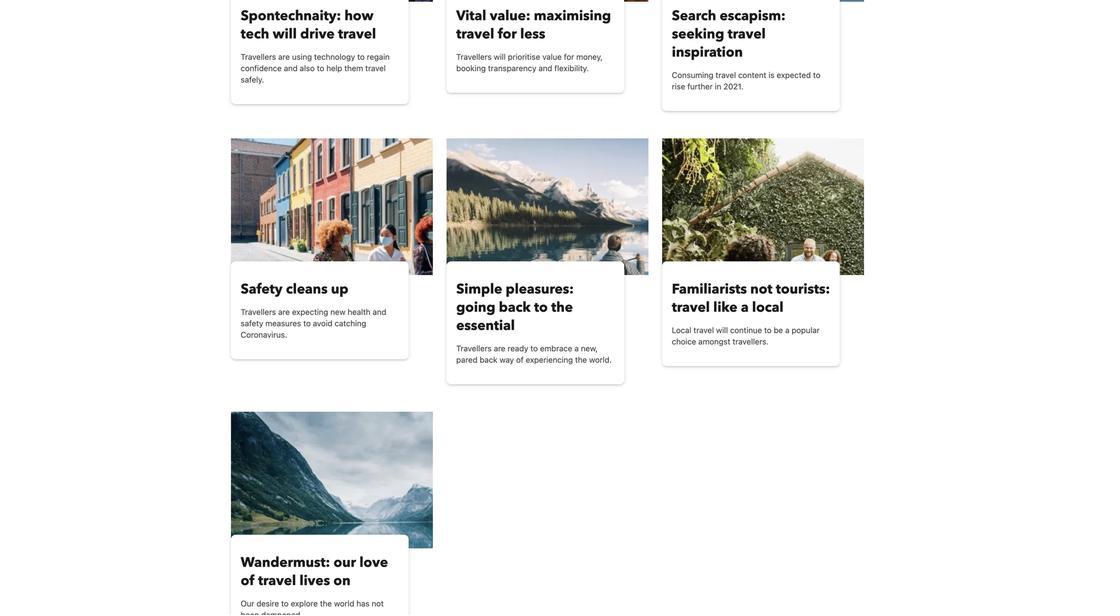 Task type: locate. For each thing, give the bounding box(es) containing it.
0 vertical spatial for
[[498, 25, 517, 44]]

0 vertical spatial a
[[741, 299, 749, 317]]

local
[[672, 326, 691, 335]]

travel inside consuming travel content is expected to rise further in 2021.
[[716, 70, 736, 80]]

1 vertical spatial will
[[494, 52, 506, 62]]

to right also
[[317, 64, 324, 73]]

search escapism: seeking travel inspiration
[[672, 7, 786, 62]]

1 horizontal spatial of
[[516, 356, 524, 365]]

travel up regain
[[338, 25, 376, 44]]

and right health
[[373, 308, 386, 317]]

travellers up "confidence"
[[241, 52, 276, 62]]

travellers.
[[733, 337, 769, 347]]

not right has
[[372, 600, 384, 609]]

escapism:
[[720, 7, 786, 25]]

to right ready
[[530, 344, 538, 354]]

travel up content
[[728, 25, 766, 44]]

simple pleasures: going back to the essential
[[456, 280, 574, 336]]

consuming travel content is expected to rise further in 2021.
[[672, 70, 820, 91]]

travel inside local travel will continue to be a popular choice amongst travellers.
[[694, 326, 714, 335]]

1 vertical spatial of
[[241, 572, 255, 591]]

to inside simple pleasures: going back to the essential
[[534, 299, 548, 317]]

are inside travellers are using technology to regain confidence and also to help them travel safely.
[[278, 52, 290, 62]]

travel inside the wandermust: our love of travel lives on
[[258, 572, 296, 591]]

the down new,
[[575, 356, 587, 365]]

0 vertical spatial will
[[273, 25, 297, 44]]

will inside travellers will prioritise value for money, booking transparency and flexibility.
[[494, 52, 506, 62]]

travel
[[338, 25, 376, 44], [456, 25, 494, 44], [728, 25, 766, 44], [365, 64, 386, 73], [716, 70, 736, 80], [672, 299, 710, 317], [694, 326, 714, 335], [258, 572, 296, 591]]

and down "value"
[[539, 64, 552, 73]]

are up measures
[[278, 308, 290, 317]]

a right like
[[741, 299, 749, 317]]

popular
[[792, 326, 820, 335]]

the up embrace
[[551, 299, 573, 317]]

not right like
[[750, 280, 773, 299]]

pared
[[456, 356, 478, 365]]

1 vertical spatial not
[[372, 600, 384, 609]]

1 horizontal spatial a
[[741, 299, 749, 317]]

to up embrace
[[534, 299, 548, 317]]

1 horizontal spatial not
[[750, 280, 773, 299]]

travel up amongst
[[694, 326, 714, 335]]

2 horizontal spatial the
[[575, 356, 587, 365]]

0 vertical spatial back
[[499, 299, 531, 317]]

and down using
[[284, 64, 298, 73]]

for inside travellers will prioritise value for money, booking transparency and flexibility.
[[564, 52, 574, 62]]

value
[[542, 52, 562, 62]]

are for going
[[494, 344, 505, 354]]

travellers for vital value: maximising travel for less
[[456, 52, 492, 62]]

a right be
[[785, 326, 790, 335]]

are left using
[[278, 52, 290, 62]]

1 vertical spatial a
[[785, 326, 790, 335]]

0 vertical spatial the
[[551, 299, 573, 317]]

will up transparency
[[494, 52, 506, 62]]

ready
[[508, 344, 528, 354]]

safely.
[[241, 75, 264, 84]]

travellers inside travellers will prioritise value for money, booking transparency and flexibility.
[[456, 52, 492, 62]]

dampened.
[[261, 611, 303, 616]]

travel up 2021.
[[716, 70, 736, 80]]

will inside local travel will continue to be a popular choice amongst travellers.
[[716, 326, 728, 335]]

0 vertical spatial not
[[750, 280, 773, 299]]

0 horizontal spatial will
[[273, 25, 297, 44]]

1 vertical spatial the
[[575, 356, 587, 365]]

0 horizontal spatial not
[[372, 600, 384, 609]]

world.
[[589, 356, 612, 365]]

travel inside search escapism: seeking travel inspiration
[[728, 25, 766, 44]]

1 horizontal spatial and
[[373, 308, 386, 317]]

and inside travellers are expecting new health and safety measures to avoid catching coronavirus.
[[373, 308, 386, 317]]

the left world
[[320, 600, 332, 609]]

are up way
[[494, 344, 505, 354]]

expecting
[[292, 308, 328, 317]]

for inside "vital value: maximising travel for less"
[[498, 25, 517, 44]]

back right going
[[499, 299, 531, 317]]

avoid
[[313, 319, 332, 329]]

them
[[344, 64, 363, 73]]

2 horizontal spatial and
[[539, 64, 552, 73]]

travellers are using technology to regain confidence and also to help them travel safely.
[[241, 52, 390, 84]]

experiencing
[[526, 356, 573, 365]]

travel inside familiarists not tourists: travel like a local
[[672, 299, 710, 317]]

will up amongst
[[716, 326, 728, 335]]

2 vertical spatial will
[[716, 326, 728, 335]]

will inside spontechnaity: how tech will drive travel
[[273, 25, 297, 44]]

are inside travellers are expecting new health and safety measures to avoid catching coronavirus.
[[278, 308, 290, 317]]

and
[[284, 64, 298, 73], [539, 64, 552, 73], [373, 308, 386, 317]]

will up using
[[273, 25, 297, 44]]

1 horizontal spatial back
[[499, 299, 531, 317]]

2 vertical spatial the
[[320, 600, 332, 609]]

to
[[357, 52, 365, 62], [317, 64, 324, 73], [813, 70, 820, 80], [534, 299, 548, 317], [303, 319, 311, 329], [764, 326, 772, 335], [530, 344, 538, 354], [281, 600, 289, 609]]

to inside consuming travel content is expected to rise further in 2021.
[[813, 70, 820, 80]]

safety
[[241, 319, 263, 329]]

to down the expecting
[[303, 319, 311, 329]]

spontechnaity: how tech will drive travel link
[[241, 7, 399, 44]]

inspiration
[[672, 43, 743, 62]]

less
[[520, 25, 545, 44]]

are
[[278, 52, 290, 62], [278, 308, 290, 317], [494, 344, 505, 354]]

a inside travellers are ready to embrace a new, pared back way of experiencing the world.
[[574, 344, 579, 354]]

a inside familiarists not tourists: travel like a local
[[741, 299, 749, 317]]

travellers up booking
[[456, 52, 492, 62]]

to up dampened.
[[281, 600, 289, 609]]

travel up desire
[[258, 572, 296, 591]]

expected
[[777, 70, 811, 80]]

confidence
[[241, 64, 282, 73]]

vital value: maximising travel for less
[[456, 7, 611, 44]]

2 horizontal spatial a
[[785, 326, 790, 335]]

will
[[273, 25, 297, 44], [494, 52, 506, 62], [716, 326, 728, 335]]

0 vertical spatial of
[[516, 356, 524, 365]]

2 vertical spatial a
[[574, 344, 579, 354]]

a
[[741, 299, 749, 317], [785, 326, 790, 335], [574, 344, 579, 354]]

1 vertical spatial back
[[480, 356, 497, 365]]

0 horizontal spatial the
[[320, 600, 332, 609]]

travellers inside travellers are ready to embrace a new, pared back way of experiencing the world.
[[456, 344, 492, 354]]

travellers
[[241, 52, 276, 62], [456, 52, 492, 62], [241, 308, 276, 317], [456, 344, 492, 354]]

are inside travellers are ready to embrace a new, pared back way of experiencing the world.
[[494, 344, 505, 354]]

love
[[359, 554, 388, 573]]

for left the less on the top left
[[498, 25, 517, 44]]

local travel will continue to be a popular choice amongst travellers.
[[672, 326, 820, 347]]

the
[[551, 299, 573, 317], [575, 356, 587, 365], [320, 600, 332, 609]]

0 horizontal spatial a
[[574, 344, 579, 354]]

to left be
[[764, 326, 772, 335]]

2 horizontal spatial will
[[716, 326, 728, 335]]

back
[[499, 299, 531, 317], [480, 356, 497, 365]]

for up flexibility.
[[564, 52, 574, 62]]

travel down regain
[[365, 64, 386, 73]]

travellers up "pared"
[[456, 344, 492, 354]]

1 horizontal spatial will
[[494, 52, 506, 62]]

for for value
[[564, 52, 574, 62]]

travellers for safety cleans up
[[241, 308, 276, 317]]

1 vertical spatial are
[[278, 308, 290, 317]]

travel up local
[[672, 299, 710, 317]]

catching
[[335, 319, 366, 329]]

to right "expected"
[[813, 70, 820, 80]]

1 horizontal spatial for
[[564, 52, 574, 62]]

0 horizontal spatial of
[[241, 572, 255, 591]]

travel up booking
[[456, 25, 494, 44]]

our desire to explore the world has not been dampened.
[[241, 600, 384, 616]]

regain
[[367, 52, 390, 62]]

of up the our
[[241, 572, 255, 591]]

0 vertical spatial are
[[278, 52, 290, 62]]

0 horizontal spatial back
[[480, 356, 497, 365]]

1 vertical spatial for
[[564, 52, 574, 62]]

a left new,
[[574, 344, 579, 354]]

back left way
[[480, 356, 497, 365]]

2 vertical spatial are
[[494, 344, 505, 354]]

0 horizontal spatial for
[[498, 25, 517, 44]]

travellers inside travellers are expecting new health and safety measures to avoid catching coronavirus.
[[241, 308, 276, 317]]

of down ready
[[516, 356, 524, 365]]

wandermust: our love of travel lives on
[[241, 554, 388, 591]]

going
[[456, 299, 495, 317]]

for
[[498, 25, 517, 44], [564, 52, 574, 62]]

travellers up safety
[[241, 308, 276, 317]]

transparency
[[488, 64, 536, 73]]

booking
[[456, 64, 486, 73]]

seeking
[[672, 25, 724, 44]]

1 horizontal spatial the
[[551, 299, 573, 317]]

0 horizontal spatial and
[[284, 64, 298, 73]]

travellers inside travellers are using technology to regain confidence and also to help them travel safely.
[[241, 52, 276, 62]]

vital
[[456, 7, 486, 25]]

measures
[[265, 319, 301, 329]]

of inside the wandermust: our love of travel lives on
[[241, 572, 255, 591]]

familiarists
[[672, 280, 747, 299]]



Task type: describe. For each thing, give the bounding box(es) containing it.
to up them
[[357, 52, 365, 62]]

to inside travellers are expecting new health and safety measures to avoid catching coronavirus.
[[303, 319, 311, 329]]

also
[[300, 64, 315, 73]]

back inside simple pleasures: going back to the essential
[[499, 299, 531, 317]]

to inside travellers are ready to embrace a new, pared back way of experiencing the world.
[[530, 344, 538, 354]]

safety cleans up
[[241, 280, 348, 299]]

in
[[715, 82, 721, 91]]

up
[[331, 280, 348, 299]]

a for new,
[[574, 344, 579, 354]]

new,
[[581, 344, 598, 354]]

travellers are expecting new health and safety measures to avoid catching coronavirus.
[[241, 308, 386, 340]]

travel inside travellers are using technology to regain confidence and also to help them travel safely.
[[365, 64, 386, 73]]

our
[[241, 600, 254, 609]]

been
[[241, 611, 259, 616]]

desire
[[256, 600, 279, 609]]

prioritise
[[508, 52, 540, 62]]

search escapism: seeking travel inspiration link
[[672, 7, 830, 62]]

spontechnaity:
[[241, 7, 341, 25]]

travellers are ready to embrace a new, pared back way of experiencing the world.
[[456, 344, 612, 365]]

search
[[672, 7, 716, 25]]

drive
[[300, 25, 335, 44]]

simple
[[456, 280, 502, 299]]

rise
[[672, 82, 685, 91]]

safety cleans up link
[[241, 280, 399, 299]]

cleans
[[286, 280, 328, 299]]

familiarists not tourists: travel like a local link
[[672, 280, 830, 317]]

money,
[[576, 52, 603, 62]]

technology
[[314, 52, 355, 62]]

travel inside spontechnaity: how tech will drive travel
[[338, 25, 376, 44]]

world
[[334, 600, 354, 609]]

is
[[769, 70, 775, 80]]

a for local
[[741, 299, 749, 317]]

essential
[[456, 317, 515, 336]]

amongst
[[698, 337, 730, 347]]

our
[[334, 554, 356, 573]]

health
[[348, 308, 370, 317]]

spontechnaity: how tech will drive travel
[[241, 7, 376, 44]]

way
[[500, 356, 514, 365]]

to inside local travel will continue to be a popular choice amongst travellers.
[[764, 326, 772, 335]]

tech
[[241, 25, 269, 44]]

content
[[738, 70, 766, 80]]

not inside our desire to explore the world has not been dampened.
[[372, 600, 384, 609]]

be
[[774, 326, 783, 335]]

are for tech
[[278, 52, 290, 62]]

simple pleasures: going back to the essential link
[[456, 280, 615, 336]]

safety
[[241, 280, 283, 299]]

the inside our desire to explore the world has not been dampened.
[[320, 600, 332, 609]]

the inside travellers are ready to embrace a new, pared back way of experiencing the world.
[[575, 356, 587, 365]]

embrace
[[540, 344, 572, 354]]

2021.
[[723, 82, 744, 91]]

consuming
[[672, 70, 713, 80]]

vital value: maximising travel for less link
[[456, 7, 615, 44]]

a inside local travel will continue to be a popular choice amongst travellers.
[[785, 326, 790, 335]]

value:
[[490, 7, 530, 25]]

familiarists not tourists: travel like a local
[[672, 280, 830, 317]]

wandermust:
[[241, 554, 330, 573]]

further
[[687, 82, 713, 91]]

continue
[[730, 326, 762, 335]]

help
[[326, 64, 342, 73]]

travellers for simple pleasures: going back to the essential
[[456, 344, 492, 354]]

not inside familiarists not tourists: travel like a local
[[750, 280, 773, 299]]

the inside simple pleasures: going back to the essential
[[551, 299, 573, 317]]

on
[[333, 572, 351, 591]]

tourists:
[[776, 280, 830, 299]]

has
[[356, 600, 370, 609]]

like
[[713, 299, 738, 317]]

pleasures:
[[506, 280, 574, 299]]

coronavirus.
[[241, 331, 287, 340]]

of inside travellers are ready to embrace a new, pared back way of experiencing the world.
[[516, 356, 524, 365]]

and inside travellers will prioritise value for money, booking transparency and flexibility.
[[539, 64, 552, 73]]

using
[[292, 52, 312, 62]]

wandermust: our love of travel lives on link
[[241, 554, 399, 591]]

and inside travellers are using technology to regain confidence and also to help them travel safely.
[[284, 64, 298, 73]]

are for up
[[278, 308, 290, 317]]

travel inside "vital value: maximising travel for less"
[[456, 25, 494, 44]]

new
[[330, 308, 346, 317]]

back inside travellers are ready to embrace a new, pared back way of experiencing the world.
[[480, 356, 497, 365]]

how
[[344, 7, 374, 25]]

travellers will prioritise value for money, booking transparency and flexibility.
[[456, 52, 603, 73]]

for for travel
[[498, 25, 517, 44]]

choice
[[672, 337, 696, 347]]

local
[[752, 299, 784, 317]]

lives
[[300, 572, 330, 591]]

explore
[[291, 600, 318, 609]]

flexibility.
[[554, 64, 589, 73]]

travellers for spontechnaity: how tech will drive travel
[[241, 52, 276, 62]]

maximising
[[534, 7, 611, 25]]

to inside our desire to explore the world has not been dampened.
[[281, 600, 289, 609]]



Task type: vqa. For each thing, say whether or not it's contained in the screenshot.
guests
no



